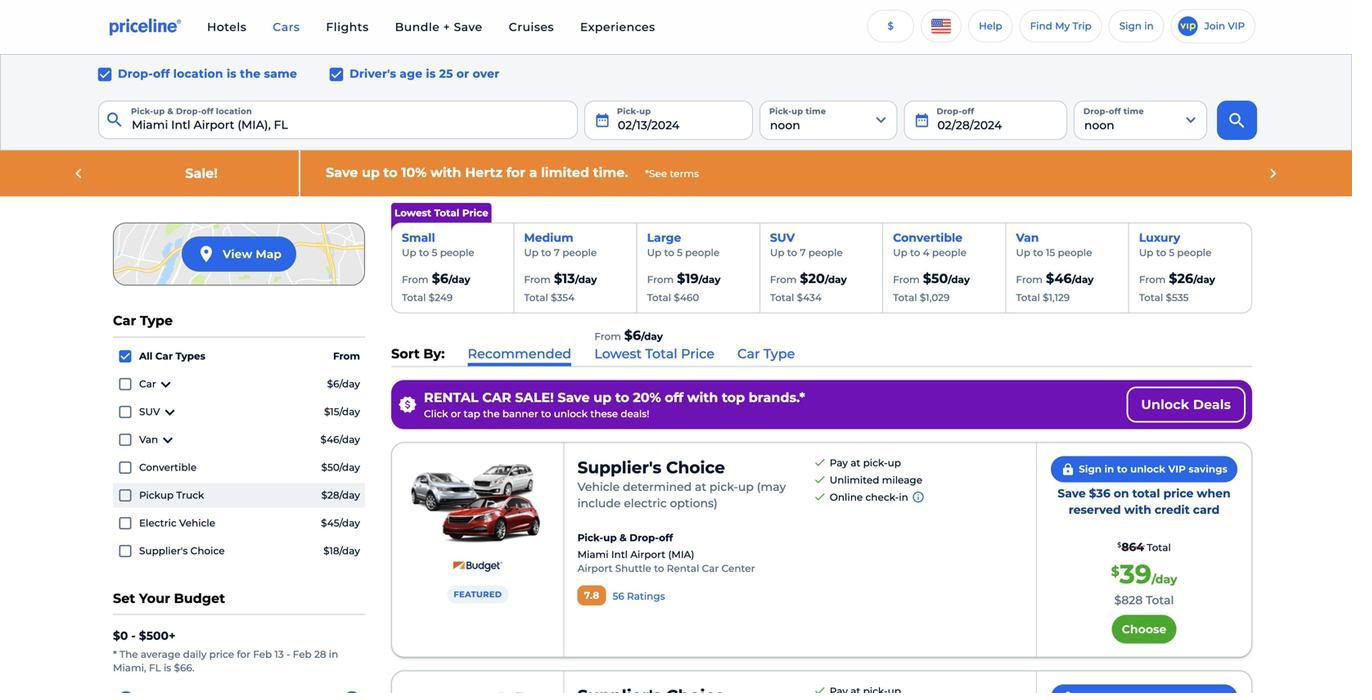 Task type: describe. For each thing, give the bounding box(es) containing it.
car inside pick-up & drop-off miami intl airport (mia) airport shuttle to rental car center
[[702, 563, 719, 575]]

sign in to unlock vip savings
[[1079, 464, 1228, 475]]

from for $19
[[647, 274, 674, 286]]

0 vertical spatial for
[[506, 165, 526, 181]]

up for $19
[[647, 247, 662, 259]]

total inside from $6 /day lowest total price
[[646, 346, 678, 362]]

off inside pick-up & drop-off miami intl airport (mia) airport shuttle to rental car center
[[659, 532, 673, 544]]

1 horizontal spatial car type
[[738, 346, 795, 362]]

$20
[[800, 270, 825, 286]]

pick- for pick-up & drop-off miami intl airport (mia) airport shuttle to rental car center
[[578, 532, 604, 544]]

/day for from $19 /day total $460
[[699, 274, 721, 286]]

$1,129
[[1043, 292, 1070, 304]]

pick-up & drop-off location
[[131, 106, 252, 116]]

$46
[[1046, 270, 1072, 286]]

for inside $0 - $500+ * the average daily price for feb 13 - feb 28 in miami, fl is $66.
[[237, 649, 251, 661]]

click
[[424, 408, 448, 420]]

Pick-up & Drop-off location text field
[[98, 101, 578, 139]]

ratings
[[627, 591, 665, 603]]

+
[[443, 20, 451, 34]]

save inside bundle + save link
[[454, 20, 483, 34]]

supplier's choice inside list
[[139, 545, 225, 557]]

0 horizontal spatial -
[[131, 629, 136, 643]]

van for van
[[139, 434, 158, 446]]

flights link
[[316, 11, 379, 43]]

reserved
[[1069, 503, 1122, 517]]

$18/day
[[324, 545, 360, 557]]

up for $6
[[402, 247, 417, 259]]

or inside rental car sale! save up to 20% off with top brands. * click or tap the banner to unlock these deals!
[[451, 408, 461, 420]]

:
[[441, 346, 445, 362]]

to for convertible
[[911, 247, 921, 259]]

0 vertical spatial vehicle
[[578, 480, 620, 494]]

up for $26
[[1140, 247, 1154, 259]]

list for set your budget
[[113, 629, 365, 694]]

terms
[[670, 168, 699, 180]]

medium up to 7 people
[[524, 231, 597, 259]]

total inside 'from $19 /day total $460'
[[647, 292, 671, 304]]

vip badge icon image
[[1179, 16, 1198, 36]]

unlimited
[[830, 474, 880, 486]]

/day for from $6 /day total $249
[[449, 274, 471, 286]]

your
[[139, 591, 170, 607]]

type inside car type button
[[764, 346, 795, 362]]

price inside save $36 on total price when reserved with credit card
[[1164, 487, 1194, 501]]

$ for 864
[[1118, 542, 1122, 550]]

$828
[[1115, 594, 1143, 608]]

see
[[649, 168, 667, 180]]

set
[[113, 591, 135, 607]]

in left vip badge icon
[[1145, 20, 1154, 32]]

priceline.com home image
[[110, 18, 181, 36]]

to for small
[[419, 247, 429, 259]]

Electric Vehicle checkbox
[[118, 518, 129, 529]]

choose button
[[1112, 615, 1177, 644]]

Pick-up field
[[585, 101, 753, 140]]

people for $50
[[933, 247, 967, 259]]

credit
[[1155, 503, 1190, 517]]

* inside rental car sale! save up to 20% off with top brands. * click or tap the banner to unlock these deals!
[[800, 390, 805, 406]]

types
[[176, 350, 205, 362]]

sign for sign in
[[1120, 20, 1142, 32]]

is inside $0 - $500+ * the average daily price for feb 13 - feb 28 in miami, fl is $66.
[[164, 662, 171, 674]]

Van checkbox
[[118, 434, 129, 446]]

$6 for lowest
[[625, 327, 641, 343]]

0 vertical spatial price
[[462, 207, 489, 219]]

39
[[1120, 558, 1152, 590]]

0 vertical spatial type
[[140, 313, 173, 329]]

0 horizontal spatial the
[[240, 67, 261, 80]]

$535
[[1166, 292, 1189, 304]]

save inside save $36 on total price when reserved with credit card
[[1058, 487, 1086, 501]]

0 horizontal spatial drop-
[[118, 67, 153, 80]]

to up deals!
[[615, 390, 630, 406]]

sign in to unlock vip savings button
[[1051, 457, 1238, 483]]

sale!
[[515, 390, 554, 406]]

from up $6/day
[[333, 350, 360, 362]]

from $13 /day total $354
[[524, 270, 597, 304]]

help button
[[969, 10, 1013, 43]]

total up small up to 5 people
[[434, 207, 460, 219]]

truck
[[176, 490, 204, 501]]

save up to 10% with hertz for a limited time.
[[326, 165, 632, 181]]

/day for $ 39 /day $828 total
[[1152, 573, 1178, 586]]

save $36 on total price when reserved with credit card
[[1058, 487, 1231, 517]]

total inside from $50 /day total $1,029
[[893, 292, 918, 304]]

up for $46
[[1016, 247, 1031, 259]]

suv for suv up to 7 people
[[770, 231, 795, 245]]

people for $19
[[685, 247, 720, 259]]

1 horizontal spatial at
[[851, 457, 861, 469]]

All Car Types checkbox
[[118, 351, 129, 362]]

with inside save $36 on total price when reserved with credit card
[[1125, 503, 1152, 517]]

pay
[[830, 457, 848, 469]]

car up all car types option
[[113, 313, 136, 329]]

up left 10% in the top of the page
[[362, 165, 380, 181]]

online
[[830, 492, 863, 503]]

up for $50
[[893, 247, 908, 259]]

total inside $ 864 total
[[1147, 542, 1171, 554]]

$249
[[429, 292, 453, 304]]

electric
[[624, 496, 667, 510]]

to inside pick-up & drop-off miami intl airport (mia) airport shuttle to rental car center
[[654, 563, 664, 575]]

up for $20
[[770, 247, 785, 259]]

convertible for convertible
[[139, 462, 197, 474]]

van for van up to 15 people
[[1016, 231, 1039, 245]]

(mia)
[[668, 549, 695, 561]]

7 for $20
[[800, 247, 806, 259]]

$15/day
[[324, 406, 360, 418]]

unlock inside rental car sale! save up to 20% off with top brands. * click or tap the banner to unlock these deals!
[[554, 408, 588, 420]]

calendar image
[[594, 112, 611, 129]]

sale!
[[185, 165, 218, 181]]

/day for from $20 /day total $434
[[825, 274, 847, 286]]

miami,
[[113, 662, 146, 674]]

when
[[1197, 487, 1231, 501]]

total inside from $20 /day total $434
[[770, 292, 795, 304]]

1 vertical spatial choice
[[190, 545, 225, 557]]

unlock deals button
[[1127, 387, 1246, 423]]

from $26 /day total $535
[[1140, 270, 1216, 304]]

sort by :
[[391, 346, 445, 362]]

total inside from $46 /day total $1,129
[[1016, 292, 1041, 304]]

$36
[[1090, 487, 1111, 501]]

people for $20
[[809, 247, 843, 259]]

up left (may
[[738, 480, 754, 494]]

trip
[[1073, 20, 1092, 32]]

off up pick-up & drop-off location
[[153, 67, 170, 80]]

electric vehicle
[[139, 517, 215, 529]]

Supplier's Choice checkbox
[[118, 546, 129, 557]]

7.8
[[584, 590, 600, 602]]

people for $6
[[440, 247, 475, 259]]

from for $6
[[402, 274, 429, 286]]

bundle
[[395, 20, 440, 34]]

$50/day
[[321, 462, 360, 474]]

Car checkbox
[[118, 379, 129, 390]]

from for $50
[[893, 274, 920, 286]]

fl
[[149, 662, 161, 674]]

electric
[[139, 517, 177, 529]]

$1,029
[[920, 292, 950, 304]]

total inside from $13 /day total $354
[[524, 292, 548, 304]]

bundle + save link
[[385, 11, 493, 43]]

0 vertical spatial location
[[173, 67, 223, 80]]

$46/day
[[321, 434, 360, 446]]

brands.
[[749, 390, 800, 406]]

1 vertical spatial location
[[216, 106, 252, 116]]

1 vertical spatial airport
[[578, 563, 613, 575]]

$434
[[797, 292, 822, 304]]

people for $26
[[1178, 247, 1212, 259]]

up for $13
[[524, 247, 539, 259]]

sign in button
[[1109, 10, 1165, 43]]

deals!
[[621, 408, 650, 420]]

4
[[923, 247, 930, 259]]

(may
[[757, 480, 786, 494]]

search for rental cars image
[[1227, 111, 1248, 131]]

/day for from $6 /day lowest total price
[[641, 331, 663, 343]]

drop- for pick-up & drop-off location
[[176, 106, 201, 116]]

0 vertical spatial supplier's choice
[[578, 458, 725, 478]]

all car types
[[139, 350, 205, 362]]

help
[[979, 20, 1003, 32]]

1 vertical spatial vehicle
[[179, 517, 215, 529]]

up down drop-off location is the same
[[153, 106, 165, 116]]

experiences link
[[571, 11, 665, 43]]

car right car checkbox
[[139, 378, 156, 390]]

save down pick-up & drop-off location text box
[[326, 165, 358, 181]]

0 vertical spatial or
[[457, 67, 469, 80]]

cars
[[273, 20, 300, 34]]

in down mileage
[[899, 492, 909, 503]]

to for suv
[[787, 247, 798, 259]]

10%
[[401, 165, 427, 181]]

off down drop-off location is the same
[[201, 106, 214, 116]]

top
[[722, 390, 745, 406]]

from for $26
[[1140, 274, 1166, 286]]

15
[[1046, 247, 1056, 259]]

$ button
[[868, 10, 915, 43]]

savings
[[1189, 464, 1228, 475]]

find my trip
[[1031, 20, 1092, 32]]

total inside $ 39 /day $828 total
[[1146, 594, 1175, 608]]

1 horizontal spatial vip
[[1228, 20, 1245, 32]]

intl
[[611, 549, 628, 561]]

pick-up & drop-off miami intl airport (mia) airport shuttle to rental car center
[[578, 532, 755, 575]]

up up mileage
[[888, 457, 901, 469]]

rental car sale! save up to 20% off with top brands. * click or tap the banner to unlock these deals!
[[424, 390, 805, 420]]

from for $46
[[1016, 274, 1043, 286]]

$6/day
[[327, 378, 360, 390]]

determined
[[623, 480, 692, 494]]

to for save
[[384, 165, 398, 181]]

driver's
[[350, 67, 396, 80]]

to for sign
[[1117, 464, 1128, 475]]



Task type: locate. For each thing, give the bounding box(es) containing it.
up inside small up to 5 people
[[402, 247, 417, 259]]

2 horizontal spatial is
[[426, 67, 436, 80]]

0 horizontal spatial 5
[[432, 247, 438, 259]]

/day inside from $6 /day lowest total price
[[641, 331, 663, 343]]

1 vertical spatial car type
[[738, 346, 795, 362]]

from inside from $46 /day total $1,129
[[1016, 274, 1043, 286]]

people inside small up to 5 people
[[440, 247, 475, 259]]

1 vertical spatial price
[[681, 346, 715, 362]]

0 vertical spatial &
[[167, 106, 174, 116]]

2 vertical spatial *
[[113, 649, 117, 661]]

2 horizontal spatial with
[[1125, 503, 1152, 517]]

suv inside suv up to 7 people
[[770, 231, 795, 245]]

* left "the"
[[113, 649, 117, 661]]

van inside list
[[139, 434, 158, 446]]

options)
[[670, 496, 718, 510]]

2 list from the top
[[113, 629, 365, 694]]

0 horizontal spatial *
[[113, 649, 117, 661]]

Pickup Truck checkbox
[[118, 490, 129, 501]]

to inside luxury up to 5 people
[[1157, 247, 1167, 259]]

0 vertical spatial at
[[851, 457, 861, 469]]

1 feb from the left
[[253, 649, 272, 661]]

list containing all car types
[[113, 344, 365, 564]]

car type
[[113, 313, 173, 329], [738, 346, 795, 362]]

people right 15 at right
[[1058, 247, 1093, 259]]

up inside medium up to 7 people
[[524, 247, 539, 259]]

from inside from $20 /day total $434
[[770, 274, 797, 286]]

pick- up unlimited mileage
[[864, 457, 888, 469]]

0 horizontal spatial airport
[[578, 563, 613, 575]]

56 ratings
[[613, 591, 665, 603]]

card
[[1194, 503, 1220, 517]]

3 people from the left
[[685, 247, 720, 259]]

bundle + save
[[395, 20, 483, 34]]

from for $13
[[524, 274, 551, 286]]

people inside medium up to 7 people
[[563, 247, 597, 259]]

vehicle down truck at the bottom left of page
[[179, 517, 215, 529]]

0 horizontal spatial van
[[139, 434, 158, 446]]

hertz
[[465, 165, 503, 181]]

1 vertical spatial -
[[287, 649, 290, 661]]

from for $20
[[770, 274, 797, 286]]

total left $460
[[647, 292, 671, 304]]

$6 inside from $6 /day total $249
[[432, 270, 449, 286]]

small up to 5 people
[[402, 231, 475, 259]]

miami
[[578, 549, 609, 561]]

for left a
[[506, 165, 526, 181]]

0 horizontal spatial with
[[431, 165, 462, 181]]

2 feb from the left
[[293, 649, 312, 661]]

lowest total price
[[395, 207, 489, 219]]

save right sale!
[[558, 390, 590, 406]]

1 horizontal spatial -
[[287, 649, 290, 661]]

vehicle determined at pick-up
[[578, 480, 754, 494]]

total inside from $26 /day total $535
[[1140, 292, 1164, 304]]

13
[[275, 649, 284, 661]]

0 vertical spatial unlock
[[554, 408, 588, 420]]

2 people from the left
[[563, 247, 597, 259]]

0 vertical spatial suv
[[770, 231, 795, 245]]

1 vertical spatial *
[[800, 390, 805, 406]]

price
[[462, 207, 489, 219], [681, 346, 715, 362]]

sort
[[391, 346, 420, 362]]

/day inside $ 39 /day $828 total
[[1152, 573, 1178, 586]]

pick-
[[131, 106, 153, 116], [578, 532, 604, 544]]

view map
[[223, 247, 282, 261]]

view map button
[[113, 223, 365, 286], [182, 237, 296, 272]]

3 up from the left
[[647, 247, 662, 259]]

total up the 20%
[[646, 346, 678, 362]]

2 up from the left
[[524, 247, 539, 259]]

to for large
[[664, 247, 675, 259]]

supplier's down 'electric'
[[139, 545, 188, 557]]

unlock deals
[[1142, 397, 1231, 413]]

price inside from $6 /day lowest total price
[[681, 346, 715, 362]]

0 vertical spatial vip
[[1228, 20, 1245, 32]]

/day inside from $50 /day total $1,029
[[948, 274, 970, 286]]

banner
[[503, 408, 539, 420]]

7
[[554, 247, 560, 259], [800, 247, 806, 259]]

1 horizontal spatial *
[[645, 168, 649, 180]]

6 people from the left
[[1058, 247, 1093, 259]]

airport up the shuttle
[[631, 549, 666, 561]]

7 for $13
[[554, 247, 560, 259]]

join vip
[[1205, 20, 1245, 32]]

from inside from $13 /day total $354
[[524, 274, 551, 286]]

up inside the convertible up to 4 people
[[893, 247, 908, 259]]

tap
[[464, 408, 481, 420]]

my
[[1055, 20, 1070, 32]]

5 down luxury
[[1169, 247, 1175, 259]]

- right 13
[[287, 649, 290, 661]]

pick- for pick-up & drop-off location
[[131, 106, 153, 116]]

/day down van up to 15 people
[[1072, 274, 1094, 286]]

1 horizontal spatial feb
[[293, 649, 312, 661]]

hotels link
[[197, 11, 257, 43]]

total inside from $6 /day total $249
[[402, 292, 426, 304]]

supplier's choice down electric vehicle at the bottom
[[139, 545, 225, 557]]

4 people from the left
[[809, 247, 843, 259]]

1 horizontal spatial $6
[[625, 327, 641, 343]]

6 up from the left
[[1016, 247, 1031, 259]]

$500+
[[139, 629, 176, 643]]

- right $0
[[131, 629, 136, 643]]

van up to 15 people
[[1016, 231, 1093, 259]]

lowest up rental car sale! save up to 20% off with top brands. * click or tap the banner to unlock these deals!
[[595, 346, 642, 362]]

0 vertical spatial choice
[[666, 458, 725, 478]]

car
[[113, 313, 136, 329], [738, 346, 760, 362], [155, 350, 173, 362], [139, 378, 156, 390], [702, 563, 719, 575]]

to left 10% in the top of the page
[[384, 165, 398, 181]]

partner rating tooltip element
[[613, 590, 665, 604]]

Drop-off field
[[904, 101, 1068, 140]]

to up on
[[1117, 464, 1128, 475]]

0 vertical spatial pick-
[[131, 106, 153, 116]]

0 vertical spatial $6
[[432, 270, 449, 286]]

drop- down drop-off location is the same
[[176, 106, 201, 116]]

from $50 /day total $1,029
[[893, 270, 970, 304]]

1 horizontal spatial choice
[[666, 458, 725, 478]]

up inside large up to 5 people
[[647, 247, 662, 259]]

people up $20
[[809, 247, 843, 259]]

airport down miami
[[578, 563, 613, 575]]

at up options)
[[695, 480, 707, 494]]

5 inside small up to 5 people
[[432, 247, 438, 259]]

sign in
[[1120, 20, 1154, 32]]

up down medium
[[524, 247, 539, 259]]

to for van
[[1034, 247, 1044, 259]]

from $20 /day total $434
[[770, 270, 847, 304]]

to down the large
[[664, 247, 675, 259]]

people up from $6 /day total $249
[[440, 247, 475, 259]]

unlock
[[554, 408, 588, 420], [1131, 464, 1166, 475]]

1 horizontal spatial price
[[1164, 487, 1194, 501]]

with inside rental car sale! save up to 20% off with top brands. * click or tap the banner to unlock these deals!
[[687, 390, 718, 406]]

total left $535
[[1140, 292, 1164, 304]]

$6 for total
[[432, 270, 449, 286]]

from inside from $26 /day total $535
[[1140, 274, 1166, 286]]

or right 25 at the left of the page
[[457, 67, 469, 80]]

choice up (may include electric options)
[[666, 458, 725, 478]]

lowest
[[395, 207, 432, 219], [595, 346, 642, 362]]

from $6 /day lowest total price
[[595, 327, 715, 362]]

& for miami
[[620, 532, 627, 544]]

5 for $26
[[1169, 247, 1175, 259]]

/day up $460
[[699, 274, 721, 286]]

0 vertical spatial list
[[113, 344, 365, 564]]

location up pick-up & drop-off location
[[173, 67, 223, 80]]

up inside luxury up to 5 people
[[1140, 247, 1154, 259]]

/day up $249
[[449, 274, 471, 286]]

up inside rental car sale! save up to 20% off with top brands. * click or tap the banner to unlock these deals!
[[594, 390, 612, 406]]

/day up $1,029
[[948, 274, 970, 286]]

drop- for pick-up & drop-off miami intl airport (mia) airport shuttle to rental car center
[[630, 532, 659, 544]]

small
[[402, 231, 435, 245]]

1 vertical spatial $
[[1118, 542, 1122, 550]]

$ left 'en us' icon
[[888, 20, 894, 32]]

5 inside large up to 5 people
[[677, 247, 683, 259]]

lowest inside from $6 /day lowest total price
[[595, 346, 642, 362]]

0 vertical spatial *
[[645, 168, 649, 180]]

0 horizontal spatial pick-
[[710, 480, 738, 494]]

flights
[[326, 20, 369, 34]]

/day for from $26 /day total $535
[[1194, 274, 1216, 286]]

to down small
[[419, 247, 429, 259]]

/day inside 'from $19 /day total $460'
[[699, 274, 721, 286]]

total right 864
[[1147, 542, 1171, 554]]

unlock inside button
[[1131, 464, 1166, 475]]

1 horizontal spatial the
[[483, 408, 500, 420]]

5 down small
[[432, 247, 438, 259]]

/day inside from $20 /day total $434
[[825, 274, 847, 286]]

people inside the convertible up to 4 people
[[933, 247, 967, 259]]

people up $26
[[1178, 247, 1212, 259]]

sign right 'trip'
[[1120, 20, 1142, 32]]

/day inside from $46 /day total $1,129
[[1072, 274, 1094, 286]]

$26
[[1169, 270, 1194, 286]]

type
[[140, 313, 173, 329], [764, 346, 795, 362]]

choose
[[1122, 623, 1167, 637]]

1 vertical spatial list
[[113, 629, 365, 694]]

1 vertical spatial drop-
[[176, 106, 201, 116]]

/day inside from $13 /day total $354
[[575, 274, 597, 286]]

from $46 /day total $1,129
[[1016, 270, 1094, 304]]

1 vertical spatial pick-
[[578, 532, 604, 544]]

25
[[439, 67, 453, 80]]

airport
[[631, 549, 666, 561], [578, 563, 613, 575]]

to inside button
[[1117, 464, 1128, 475]]

7 inside suv up to 7 people
[[800, 247, 806, 259]]

recommended button
[[468, 345, 572, 367]]

0 vertical spatial airport
[[631, 549, 666, 561]]

1 horizontal spatial is
[[227, 67, 237, 80]]

-
[[131, 629, 136, 643], [287, 649, 290, 661]]

price down save up to 10% with hertz for a limited time.
[[462, 207, 489, 219]]

car inside button
[[738, 346, 760, 362]]

0 horizontal spatial is
[[164, 662, 171, 674]]

from left $26
[[1140, 274, 1166, 286]]

1 horizontal spatial airport
[[631, 549, 666, 561]]

0 horizontal spatial supplier's
[[139, 545, 188, 557]]

people for $13
[[563, 247, 597, 259]]

up down luxury
[[1140, 247, 1154, 259]]

drop- inside pick-up & drop-off miami intl airport (mia) airport shuttle to rental car center
[[630, 532, 659, 544]]

/day inside from $6 /day total $249
[[449, 274, 471, 286]]

convertible for convertible up to 4 people
[[893, 231, 963, 245]]

from inside from $6 /day total $249
[[402, 274, 429, 286]]

0 vertical spatial car type
[[113, 313, 173, 329]]

1 horizontal spatial supplier's
[[578, 458, 662, 478]]

1 vertical spatial &
[[620, 532, 627, 544]]

car type button
[[738, 345, 795, 367]]

feb
[[253, 649, 272, 661], [293, 649, 312, 661]]

to inside large up to 5 people
[[664, 247, 675, 259]]

pick- up miami
[[578, 532, 604, 544]]

up up intl
[[604, 532, 617, 544]]

0 horizontal spatial price
[[462, 207, 489, 219]]

0 vertical spatial the
[[240, 67, 261, 80]]

0 horizontal spatial suv
[[139, 406, 160, 418]]

from down from $13 /day total $354
[[595, 331, 621, 343]]

the
[[120, 649, 138, 661]]

/day for from $46 /day total $1,129
[[1072, 274, 1094, 286]]

save right +
[[454, 20, 483, 34]]

0 vertical spatial price
[[1164, 487, 1194, 501]]

van up from $46 /day total $1,129
[[1016, 231, 1039, 245]]

1 vertical spatial lowest
[[595, 346, 642, 362]]

van right van option
[[139, 434, 158, 446]]

5 people from the left
[[933, 247, 967, 259]]

to left rental
[[654, 563, 664, 575]]

2 horizontal spatial 5
[[1169, 247, 1175, 259]]

3 5 from the left
[[1169, 247, 1175, 259]]

7 up $20
[[800, 247, 806, 259]]

0 horizontal spatial unlock
[[554, 408, 588, 420]]

$ inside $ 39 /day $828 total
[[1112, 564, 1120, 580]]

4 up from the left
[[770, 247, 785, 259]]

Convertible checkbox
[[118, 462, 129, 474]]

1 vertical spatial convertible
[[139, 462, 197, 474]]

drop-off location is the same
[[118, 67, 297, 80]]

1 vertical spatial unlock
[[1131, 464, 1166, 475]]

at right pay
[[851, 457, 861, 469]]

1 vertical spatial price
[[209, 649, 234, 661]]

pick- up options)
[[710, 480, 738, 494]]

car up top on the right bottom of the page
[[738, 346, 760, 362]]

/day down 'from $19 /day total $460' at the top of the page
[[641, 331, 663, 343]]

list
[[113, 344, 365, 564], [113, 629, 365, 694]]

total left $1,029
[[893, 292, 918, 304]]

0 horizontal spatial pick-
[[131, 106, 153, 116]]

pick- down drop-off location is the same
[[131, 106, 153, 116]]

medium
[[524, 231, 574, 245]]

to left 15 at right
[[1034, 247, 1044, 259]]

hotels
[[207, 20, 247, 34]]

list containing $0
[[113, 629, 365, 694]]

$ 39 /day $828 total
[[1112, 558, 1178, 608]]

1 vertical spatial type
[[764, 346, 795, 362]]

calendar image
[[914, 112, 930, 129]]

drop-
[[118, 67, 153, 80], [176, 106, 201, 116], [630, 532, 659, 544]]

1 people from the left
[[440, 247, 475, 259]]

1 vertical spatial sign
[[1079, 464, 1102, 475]]

en us image
[[932, 19, 951, 34]]

sign up the $36
[[1079, 464, 1102, 475]]

up left 15 at right
[[1016, 247, 1031, 259]]

up inside suv up to 7 people
[[770, 247, 785, 259]]

to left 4
[[911, 247, 921, 259]]

off up (mia)
[[659, 532, 673, 544]]

view
[[223, 247, 253, 261]]

to inside suv up to 7 people
[[787, 247, 798, 259]]

same
[[264, 67, 297, 80]]

7 people from the left
[[1178, 247, 1212, 259]]

recommended
[[468, 346, 572, 362]]

budget rent a car image
[[454, 555, 502, 579]]

to inside small up to 5 people
[[419, 247, 429, 259]]

2 vertical spatial $
[[1112, 564, 1120, 580]]

1 horizontal spatial supplier's choice
[[578, 458, 725, 478]]

join vip link
[[1171, 9, 1256, 43]]

convertible up pickup truck
[[139, 462, 197, 474]]

1 7 from the left
[[554, 247, 560, 259]]

unlimited mileage
[[830, 474, 923, 486]]

0 vertical spatial $
[[888, 20, 894, 32]]

vip
[[1228, 20, 1245, 32], [1169, 464, 1186, 475]]

1 vertical spatial supplier's
[[139, 545, 188, 557]]

0 vertical spatial with
[[431, 165, 462, 181]]

convertible inside the convertible up to 4 people
[[893, 231, 963, 245]]

price inside $0 - $500+ * the average daily price for feb 13 - feb 28 in miami, fl is $66.
[[209, 649, 234, 661]]

drop- up the shuttle
[[630, 532, 659, 544]]

suv right suv option
[[139, 406, 160, 418]]

0 vertical spatial pick-
[[864, 457, 888, 469]]

the down car at left
[[483, 408, 500, 420]]

supplier's choice
[[578, 458, 725, 478], [139, 545, 225, 557]]

unlock up total
[[1131, 464, 1166, 475]]

1 vertical spatial pick-
[[710, 480, 738, 494]]

total left $249
[[402, 292, 426, 304]]

$6 up $249
[[432, 270, 449, 286]]

1 horizontal spatial price
[[681, 346, 715, 362]]

& inside pick-up & drop-off miami intl airport (mia) airport shuttle to rental car center
[[620, 532, 627, 544]]

/day for from $50 /day total $1,029
[[948, 274, 970, 286]]

car type up all
[[113, 313, 173, 329]]

is
[[227, 67, 237, 80], [426, 67, 436, 80], [164, 662, 171, 674]]

2 7 from the left
[[800, 247, 806, 259]]

from inside 'from $19 /day total $460'
[[647, 274, 674, 286]]

5 up from the left
[[893, 247, 908, 259]]

1 horizontal spatial lowest
[[595, 346, 642, 362]]

to down sale!
[[541, 408, 551, 420]]

car right all
[[155, 350, 173, 362]]

*
[[645, 168, 649, 180], [800, 390, 805, 406], [113, 649, 117, 661]]

1 horizontal spatial van
[[1016, 231, 1039, 245]]

$6 inside from $6 /day lowest total price
[[625, 327, 641, 343]]

choice down electric vehicle at the bottom
[[190, 545, 225, 557]]

up
[[402, 247, 417, 259], [524, 247, 539, 259], [647, 247, 662, 259], [770, 247, 785, 259], [893, 247, 908, 259], [1016, 247, 1031, 259], [1140, 247, 1154, 259]]

off inside rental car sale! save up to 20% off with top brands. * click or tap the banner to unlock these deals!
[[665, 390, 684, 406]]

featured
[[454, 590, 502, 600]]

1 vertical spatial van
[[139, 434, 158, 446]]

& for location
[[167, 106, 174, 116]]

/day inside from $26 /day total $535
[[1194, 274, 1216, 286]]

in up the $36
[[1105, 464, 1115, 475]]

0 vertical spatial van
[[1016, 231, 1039, 245]]

1 horizontal spatial unlock
[[1131, 464, 1166, 475]]

to inside the convertible up to 4 people
[[911, 247, 921, 259]]

vip inside button
[[1169, 464, 1186, 475]]

864
[[1122, 540, 1145, 554]]

0 horizontal spatial vehicle
[[179, 517, 215, 529]]

0 horizontal spatial car type
[[113, 313, 173, 329]]

0 horizontal spatial at
[[695, 480, 707, 494]]

suv for suv
[[139, 406, 160, 418]]

off
[[153, 67, 170, 80], [201, 106, 214, 116], [665, 390, 684, 406], [659, 532, 673, 544]]

list for car type
[[113, 344, 365, 564]]

up inside van up to 15 people
[[1016, 247, 1031, 259]]

/day for from $13 /day total $354
[[575, 274, 597, 286]]

feb left 28
[[293, 649, 312, 661]]

limited
[[541, 165, 590, 181]]

from $6 /day total $249
[[402, 270, 471, 304]]

people for $46
[[1058, 247, 1093, 259]]

convertible up to 4 people
[[893, 231, 967, 259]]

total left $1,129
[[1016, 292, 1041, 304]]

save inside rental car sale! save up to 20% off with top brands. * click or tap the banner to unlock these deals!
[[558, 390, 590, 406]]

to for medium
[[541, 247, 552, 259]]

$ inside $ 864 total
[[1118, 542, 1122, 550]]

0 vertical spatial drop-
[[118, 67, 153, 80]]

van inside van up to 15 people
[[1016, 231, 1039, 245]]

pick- inside pick-up & drop-off miami intl airport (mia) airport shuttle to rental car center
[[578, 532, 604, 544]]

up down small
[[402, 247, 417, 259]]

the inside rental car sale! save up to 20% off with top brands. * click or tap the banner to unlock these deals!
[[483, 408, 500, 420]]

& down drop-off location is the same
[[167, 106, 174, 116]]

5 for $6
[[432, 247, 438, 259]]

from left $20
[[770, 274, 797, 286]]

to for luxury
[[1157, 247, 1167, 259]]

suv
[[770, 231, 795, 245], [139, 406, 160, 418]]

5 inside luxury up to 5 people
[[1169, 247, 1175, 259]]

to inside medium up to 7 people
[[541, 247, 552, 259]]

1 5 from the left
[[432, 247, 438, 259]]

up down the large
[[647, 247, 662, 259]]

up up from $20 /day total $434
[[770, 247, 785, 259]]

people inside van up to 15 people
[[1058, 247, 1093, 259]]

price up credit
[[1164, 487, 1194, 501]]

is down hotels link
[[227, 67, 237, 80]]

0 horizontal spatial supplier's choice
[[139, 545, 225, 557]]

2 horizontal spatial drop-
[[630, 532, 659, 544]]

location
[[173, 67, 223, 80], [216, 106, 252, 116]]

1 list from the top
[[113, 344, 365, 564]]

$ 864 total
[[1118, 540, 1171, 554]]

$354
[[551, 292, 575, 304]]

* see terms
[[645, 168, 699, 180]]

SUV checkbox
[[118, 406, 129, 418]]

convertible up 4
[[893, 231, 963, 245]]

set your budget
[[113, 591, 225, 607]]

1 vertical spatial $6
[[625, 327, 641, 343]]

vehicle up include
[[578, 480, 620, 494]]

from left $13
[[524, 274, 551, 286]]

0 vertical spatial convertible
[[893, 231, 963, 245]]

7 inside medium up to 7 people
[[554, 247, 560, 259]]

in inside $0 - $500+ * the average daily price for feb 13 - feb 28 in miami, fl is $66.
[[329, 649, 338, 661]]

1 horizontal spatial convertible
[[893, 231, 963, 245]]

7 up from the left
[[1140, 247, 1154, 259]]

vip left savings
[[1169, 464, 1186, 475]]

in
[[1145, 20, 1154, 32], [1105, 464, 1115, 475], [899, 492, 909, 503], [329, 649, 338, 661]]

0 horizontal spatial $6
[[432, 270, 449, 286]]

0 horizontal spatial 7
[[554, 247, 560, 259]]

&
[[167, 106, 174, 116], [620, 532, 627, 544]]

0 vertical spatial sign
[[1120, 20, 1142, 32]]

people right 4
[[933, 247, 967, 259]]

shuttle
[[615, 563, 652, 575]]

0 horizontal spatial price
[[209, 649, 234, 661]]

1 vertical spatial or
[[451, 408, 461, 420]]

people inside suv up to 7 people
[[809, 247, 843, 259]]

or
[[457, 67, 469, 80], [451, 408, 461, 420]]

1 vertical spatial for
[[237, 649, 251, 661]]

0 horizontal spatial feb
[[253, 649, 272, 661]]

1 up from the left
[[402, 247, 417, 259]]

people inside large up to 5 people
[[685, 247, 720, 259]]

1 horizontal spatial pick-
[[578, 532, 604, 544]]

to inside van up to 15 people
[[1034, 247, 1044, 259]]

up inside pick-up & drop-off miami intl airport (mia) airport shuttle to rental car center
[[604, 532, 617, 544]]

over
[[473, 67, 500, 80]]

5 for $19
[[677, 247, 683, 259]]

people inside luxury up to 5 people
[[1178, 247, 1212, 259]]

0 horizontal spatial lowest
[[395, 207, 432, 219]]

0 vertical spatial -
[[131, 629, 136, 643]]

total left $434 in the top of the page
[[770, 292, 795, 304]]

* right the time.
[[645, 168, 649, 180]]

0 vertical spatial lowest
[[395, 207, 432, 219]]

check-
[[866, 492, 899, 503]]

lowest up small
[[395, 207, 432, 219]]

1 vertical spatial vip
[[1169, 464, 1186, 475]]

* inside $0 - $500+ * the average daily price for feb 13 - feb 28 in miami, fl is $66.
[[113, 649, 117, 661]]

/day down $ 864 total on the right of page
[[1152, 573, 1178, 586]]

these
[[591, 408, 618, 420]]

type up all
[[140, 313, 173, 329]]

the left the same
[[240, 67, 261, 80]]

sign for sign in to unlock vip savings
[[1079, 464, 1102, 475]]

$ inside $ dropdown button
[[888, 20, 894, 32]]

/day down luxury up to 5 people
[[1194, 274, 1216, 286]]

pickup
[[139, 490, 174, 501]]

$ up 39 at bottom right
[[1118, 542, 1122, 550]]

from inside from $6 /day lowest total price
[[595, 331, 621, 343]]

2 5 from the left
[[677, 247, 683, 259]]

from inside from $50 /day total $1,029
[[893, 274, 920, 286]]

to down luxury
[[1157, 247, 1167, 259]]

mileage
[[882, 474, 923, 486]]

$ for 39
[[1112, 564, 1120, 580]]

0 horizontal spatial for
[[237, 649, 251, 661]]



Task type: vqa. For each thing, say whether or not it's contained in the screenshot.


